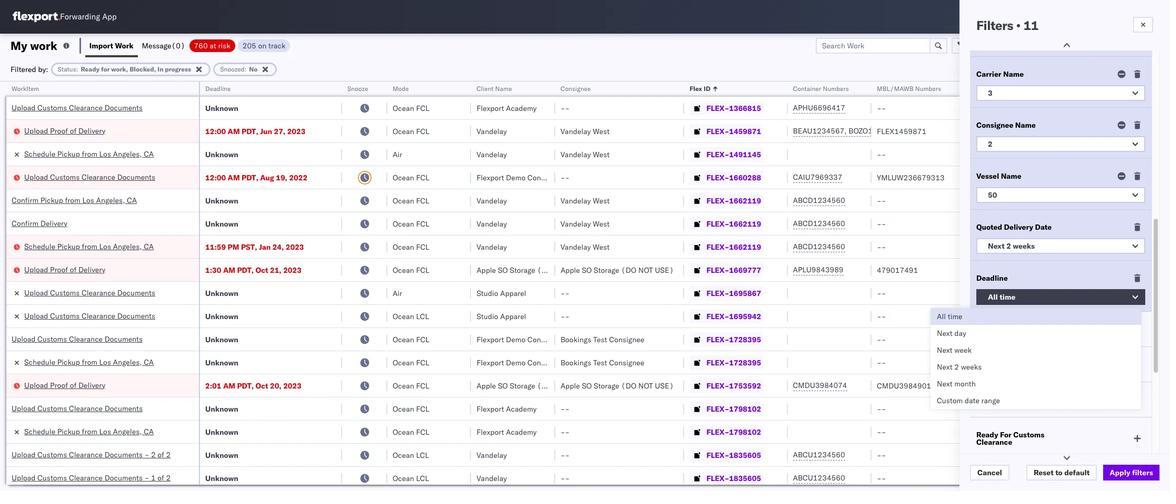 Task type: locate. For each thing, give the bounding box(es) containing it.
agent
[[1152, 242, 1170, 252]]

0 vertical spatial oct
[[256, 266, 268, 275]]

custom
[[937, 396, 963, 406]]

snooze
[[347, 85, 368, 93]]

2023 right 24,
[[286, 242, 304, 252]]

4 ocean fcl from the top
[[393, 196, 430, 206]]

list box
[[931, 309, 1141, 410]]

0 horizontal spatial work
[[115, 41, 133, 50]]

week
[[955, 346, 972, 355]]

1 vertical spatial 1798102
[[729, 428, 761, 437]]

deadline down 'snoozed'
[[205, 85, 231, 93]]

0 vertical spatial test
[[1095, 242, 1109, 252]]

date
[[965, 396, 980, 406]]

am left jun
[[228, 127, 240, 136]]

proof for 1:30 am pdt, oct 21, 2023
[[50, 265, 68, 275]]

weeks down quoted delivery date
[[1013, 242, 1035, 251]]

0 vertical spatial flex-1662119
[[707, 196, 761, 206]]

2 inside list box
[[955, 363, 959, 372]]

1 ocean fcl from the top
[[393, 103, 430, 113]]

2 west from the top
[[593, 150, 610, 159]]

confirm delivery button
[[12, 218, 67, 230]]

name up 2 button
[[1015, 121, 1036, 130]]

1662119 for confirm pickup from los angeles, ca
[[729, 196, 761, 206]]

workitem button
[[6, 83, 189, 93]]

all time inside button
[[988, 293, 1016, 302]]

customs inside the ready for customs clearance
[[1014, 431, 1045, 440]]

work right import at the top of the page
[[115, 41, 133, 50]]

studio apparel for ocean lcl
[[477, 312, 526, 321]]

vandelay
[[477, 127, 507, 136], [561, 127, 591, 136], [477, 150, 507, 159], [561, 150, 591, 159], [477, 196, 507, 206], [561, 196, 591, 206], [477, 219, 507, 229], [561, 219, 591, 229], [477, 242, 507, 252], [561, 242, 591, 252], [477, 451, 507, 460], [477, 474, 507, 484]]

name for consignee name
[[1015, 121, 1036, 130]]

flex-1835605 for upload customs clearance documents - 2 of 2
[[707, 451, 761, 460]]

5 ocean from the top
[[393, 219, 414, 229]]

pdt, left jun
[[242, 127, 258, 136]]

1835605 for upload customs clearance documents - 1 of 2
[[729, 474, 761, 484]]

1 vertical spatial abcd1234560
[[793, 219, 845, 228]]

name inside button
[[495, 85, 512, 93]]

all up arrival
[[988, 293, 998, 302]]

next left day
[[937, 329, 953, 339]]

ocean lcl for upload customs clearance documents - 1 of 2
[[393, 474, 429, 484]]

1 vertical spatial all time
[[937, 312, 963, 322]]

ready for customs clearance
[[977, 431, 1045, 447]]

1 horizontal spatial next 2 weeks
[[988, 242, 1035, 251]]

flex-1459871 button
[[690, 124, 763, 139], [690, 124, 763, 139]]

vandelay west
[[561, 127, 610, 136], [561, 150, 610, 159], [561, 196, 610, 206], [561, 219, 610, 229], [561, 242, 610, 252]]

3 flex-1662119 from the top
[[707, 242, 761, 252]]

1 vertical spatial academy
[[506, 405, 537, 414]]

upload proof of delivery for 12:00 am pdt, jun 27, 2023
[[24, 126, 105, 136]]

date right arrival
[[1002, 325, 1019, 334]]

0 vertical spatial abcd1234560
[[793, 196, 845, 205]]

proof for 2:01 am pdt, oct 20, 2023
[[50, 381, 68, 390]]

all inside list box
[[937, 312, 946, 322]]

in
[[158, 65, 163, 73]]

0 vertical spatial upload proof of delivery button
[[24, 126, 105, 137]]

2 vertical spatial flex-1662119
[[707, 242, 761, 252]]

3 abcd1234560 from the top
[[793, 242, 845, 252]]

9 ocean from the top
[[393, 335, 414, 345]]

11 resize handle column header from the left
[[1143, 82, 1156, 492]]

2 vertical spatial proof
[[50, 381, 68, 390]]

0 vertical spatial flexport demo consignee
[[477, 173, 563, 182]]

0 vertical spatial apparel
[[500, 289, 526, 298]]

upload customs clearance documents button for flex-1798102
[[12, 404, 143, 415]]

aphu6696417
[[793, 103, 845, 113]]

2 vandelay west from the top
[[561, 150, 610, 159]]

am for 12:00 am pdt, aug 19, 2022
[[228, 173, 240, 182]]

test
[[1095, 242, 1109, 252], [593, 335, 607, 345], [593, 358, 607, 368]]

0 vertical spatial flex-1798102
[[707, 405, 761, 414]]

12:00 left jun
[[205, 127, 226, 136]]

0 vertical spatial academy
[[506, 103, 537, 113]]

2 vertical spatial upload proof of delivery
[[24, 381, 105, 390]]

12:00
[[205, 127, 226, 136], [205, 173, 226, 182]]

upload customs clearance documents button for flex-1366815
[[12, 102, 143, 114]]

2 vertical spatial academy
[[506, 428, 537, 437]]

1 vertical spatial operator
[[977, 360, 1008, 370]]

2 flex-1662119 from the top
[[707, 219, 761, 229]]

11 flex- from the top
[[707, 335, 729, 345]]

resize handle column header for workitem
[[186, 82, 199, 492]]

filters • 11
[[977, 17, 1039, 33]]

1 abcu1234560 from the top
[[793, 451, 845, 460]]

next down next week
[[937, 363, 953, 372]]

apparel for air
[[500, 289, 526, 298]]

1 flex-1662119 from the top
[[707, 196, 761, 206]]

2 numbers from the left
[[915, 85, 941, 93]]

gaurav up 2 button
[[1039, 127, 1062, 136]]

1 vertical spatial all
[[937, 312, 946, 322]]

reset to default
[[1034, 469, 1090, 478]]

savant
[[1063, 103, 1085, 113]]

11:59
[[205, 242, 226, 252]]

0 vertical spatial confirm
[[12, 196, 38, 205]]

deadline down quoted at the top of page
[[977, 274, 1008, 283]]

gaurav up jaehyung
[[1039, 219, 1062, 229]]

0 vertical spatial flex-1728395
[[707, 335, 761, 345]]

2 vertical spatial flexport demo consignee
[[477, 358, 563, 368]]

studio apparel
[[477, 289, 526, 298], [477, 312, 526, 321]]

1 1798102 from the top
[[729, 405, 761, 414]]

oct left 20,
[[256, 381, 268, 391]]

1 horizontal spatial all
[[988, 293, 998, 302]]

client name
[[477, 85, 512, 93]]

1728395 down 1695942
[[729, 335, 761, 345]]

1 horizontal spatial time
[[1000, 293, 1016, 302]]

10 ocean fcl from the top
[[393, 381, 430, 391]]

name right the carrier
[[1003, 69, 1024, 79]]

upload proof of delivery link for 1:30
[[24, 265, 105, 275]]

schedule pickup from los angeles, ca for flexport demo consignee
[[24, 358, 154, 367]]

pdt, left 20,
[[237, 381, 254, 391]]

1 1662119 from the top
[[729, 196, 761, 206]]

5 gaurav jawla from the top
[[1039, 451, 1082, 460]]

deadline button
[[200, 83, 332, 93]]

schedule pickup from los angeles, ca for flexport academy
[[24, 427, 154, 437]]

flexport academy for upload customs clearance documents button for flex-1366815
[[477, 103, 537, 113]]

0 vertical spatial abcu1234560
[[793, 451, 845, 460]]

from for flexport academy
[[82, 427, 97, 437]]

1 numbers from the left
[[823, 85, 849, 93]]

1 12:00 from the top
[[205, 127, 226, 136]]

next 2 weeks up next month
[[937, 363, 982, 372]]

1 vertical spatial flex-1662119
[[707, 219, 761, 229]]

0 vertical spatial bookings test consignee
[[561, 335, 645, 345]]

19,
[[276, 173, 287, 182]]

0 vertical spatial deadline
[[205, 85, 231, 93]]

all time for all time button on the bottom
[[988, 293, 1016, 302]]

0 vertical spatial date
[[1035, 223, 1052, 232]]

los
[[99, 149, 111, 159], [82, 196, 94, 205], [99, 242, 111, 251], [99, 358, 111, 367], [99, 427, 111, 437]]

1 upload proof of delivery button from the top
[[24, 126, 105, 137]]

1 vertical spatial apparel
[[500, 312, 526, 321]]

from for vandelay
[[82, 149, 97, 159]]

am right 2:01
[[223, 381, 235, 391]]

all up next day
[[937, 312, 946, 322]]

resize handle column header for consignee
[[672, 82, 685, 492]]

weeks up month
[[961, 363, 982, 372]]

all time inside list box
[[937, 312, 963, 322]]

oct for 21,
[[256, 266, 268, 275]]

flex-1366815 button
[[690, 101, 763, 116], [690, 101, 763, 116]]

1798102
[[729, 405, 761, 414], [729, 428, 761, 437]]

1 unknown from the top
[[205, 103, 238, 113]]

confirm for confirm delivery
[[12, 219, 38, 228]]

of for 2:01 am pdt, oct 20, 2023
[[70, 381, 77, 390]]

name for vessel name
[[1001, 172, 1022, 181]]

1 confirm from the top
[[12, 196, 38, 205]]

(do
[[537, 266, 553, 275], [621, 266, 637, 275], [537, 381, 553, 391], [621, 381, 637, 391]]

angeles,
[[113, 149, 142, 159], [96, 196, 125, 205], [113, 242, 142, 251], [113, 358, 142, 367], [113, 427, 142, 437]]

upload proof of delivery
[[24, 126, 105, 136], [24, 265, 105, 275], [24, 381, 105, 390]]

snoozed
[[220, 65, 245, 73]]

angeles, inside schedule pickup from los angeles, ca button
[[113, 242, 142, 251]]

1 1835605 from the top
[[729, 451, 761, 460]]

9 fcl from the top
[[416, 358, 430, 368]]

1 bookings test consignee from the top
[[561, 335, 645, 345]]

3 lcl from the top
[[416, 474, 429, 484]]

2 jawla from the top
[[1064, 150, 1082, 159]]

0 vertical spatial 1728395
[[729, 335, 761, 345]]

3 flexport from the top
[[477, 335, 504, 345]]

pdt, for 27,
[[242, 127, 258, 136]]

1 vertical spatial studio apparel
[[477, 312, 526, 321]]

1 gaurav jawla from the top
[[1039, 127, 1082, 136]]

17 flex- from the top
[[707, 474, 729, 484]]

id
[[704, 85, 711, 93]]

1 flex-1798102 from the top
[[707, 405, 761, 414]]

2 apparel from the top
[[500, 312, 526, 321]]

3 flexport demo consignee from the top
[[477, 358, 563, 368]]

client name button
[[471, 83, 545, 93]]

am for 12:00 am pdt, jun 27, 2023
[[228, 127, 240, 136]]

0 vertical spatial demo
[[506, 173, 526, 182]]

next 2 weeks down quoted delivery date
[[988, 242, 1035, 251]]

4 flexport from the top
[[477, 358, 504, 368]]

1 horizontal spatial all time
[[988, 293, 1016, 302]]

flexport academy
[[477, 103, 537, 113], [477, 405, 537, 414], [477, 428, 537, 437]]

abcd1234560 for confirm pickup from los angeles, ca
[[793, 196, 845, 205]]

oct left the 21,
[[256, 266, 268, 275]]

my work
[[11, 38, 57, 53]]

schedule for vandelay
[[24, 149, 55, 159]]

operator down arrival
[[977, 360, 1008, 370]]

next down next day
[[937, 346, 953, 355]]

1 vertical spatial oct
[[256, 381, 268, 391]]

consignee
[[561, 85, 591, 93], [977, 121, 1014, 130], [528, 173, 563, 182], [528, 335, 563, 345], [609, 335, 645, 345], [528, 358, 563, 368], [609, 358, 645, 368]]

1 air from the top
[[393, 150, 402, 159]]

upload customs clearance documents - 2 of 2 link
[[12, 450, 171, 460]]

all time up next day
[[937, 312, 963, 322]]

1 vertical spatial flexport demo consignee
[[477, 335, 563, 345]]

date up jaehyung
[[1035, 223, 1052, 232]]

ready inside the ready for customs clearance
[[977, 431, 998, 440]]

name for carrier name
[[1003, 69, 1024, 79]]

1695867
[[729, 289, 761, 298]]

ocean lcl for upload customs clearance documents - 2 of 2
[[393, 451, 429, 460]]

4 ocean from the top
[[393, 196, 414, 206]]

0 horizontal spatial all
[[937, 312, 946, 322]]

ca for flexport demo consignee
[[144, 358, 154, 367]]

next down quoted at the top of page
[[988, 242, 1005, 251]]

2023 right 20,
[[283, 381, 302, 391]]

1669777
[[729, 266, 761, 275]]

pdt, left aug
[[242, 173, 258, 182]]

0 vertical spatial lcl
[[416, 312, 429, 321]]

11:59 pm pst, jan 24, 2023
[[205, 242, 304, 252]]

next
[[988, 242, 1005, 251], [937, 329, 953, 339], [937, 346, 953, 355], [937, 363, 953, 372], [937, 380, 953, 389]]

1 flex-1835605 from the top
[[707, 451, 761, 460]]

operator up omkar at right
[[1039, 85, 1064, 93]]

message
[[142, 41, 171, 50]]

flex-1662119 button
[[690, 193, 763, 208], [690, 193, 763, 208], [690, 217, 763, 231], [690, 217, 763, 231], [690, 240, 763, 255], [690, 240, 763, 255]]

numbers right mbl/mawb on the right top of page
[[915, 85, 941, 93]]

9 unknown from the top
[[205, 405, 238, 414]]

1 vertical spatial upload proof of delivery link
[[24, 265, 105, 275]]

upload proof of delivery button for 2:01 am pdt, oct 20, 2023
[[24, 380, 105, 392]]

10 resize handle column header from the left
[[1105, 82, 1117, 492]]

2 upload proof of delivery button from the top
[[24, 265, 105, 276]]

1 vertical spatial confirm
[[12, 219, 38, 228]]

am right 1:30
[[223, 266, 235, 275]]

angeles, for vandelay
[[113, 149, 142, 159]]

resize handle column header for mode
[[459, 82, 471, 492]]

pdt, for 21,
[[237, 266, 254, 275]]

2 vertical spatial test
[[593, 358, 607, 368]]

flex-1491145 button
[[690, 147, 763, 162], [690, 147, 763, 162]]

: up workitem button
[[76, 65, 78, 73]]

1 vertical spatial upload proof of delivery
[[24, 265, 105, 275]]

ca for flexport academy
[[144, 427, 154, 437]]

0 vertical spatial all time
[[988, 293, 1016, 302]]

1 vertical spatial bookings test consignee
[[561, 358, 645, 368]]

4 jawla from the top
[[1064, 219, 1082, 229]]

proof for 12:00 am pdt, jun 27, 2023
[[50, 126, 68, 136]]

13 flex- from the top
[[707, 381, 729, 391]]

pdt, for 19,
[[242, 173, 258, 182]]

upload proof of delivery button
[[24, 126, 105, 137], [24, 265, 105, 276], [24, 380, 105, 392]]

angeles, for flexport academy
[[113, 427, 142, 437]]

2 oct from the top
[[256, 381, 268, 391]]

1 vertical spatial ready
[[977, 431, 998, 440]]

Search Shipments (/) text field
[[969, 9, 1070, 25]]

2 inside button
[[988, 140, 993, 149]]

1 vertical spatial 1728395
[[729, 358, 761, 368]]

0 vertical spatial air
[[393, 150, 402, 159]]

0 horizontal spatial date
[[1002, 325, 1019, 334]]

fcl
[[416, 103, 430, 113], [416, 127, 430, 136], [416, 173, 430, 182], [416, 196, 430, 206], [416, 219, 430, 229], [416, 242, 430, 252], [416, 266, 430, 275], [416, 335, 430, 345], [416, 358, 430, 368], [416, 381, 430, 391], [416, 405, 430, 414], [416, 428, 430, 437]]

air for vandelay
[[393, 150, 402, 159]]

reset to default button
[[1027, 465, 1097, 481]]

1 vertical spatial flex-1728395
[[707, 358, 761, 368]]

12:00 for 12:00 am pdt, aug 19, 2022
[[205, 173, 226, 182]]

time inside button
[[1000, 293, 1016, 302]]

deadline inside button
[[205, 85, 231, 93]]

0 horizontal spatial time
[[948, 312, 963, 322]]

2 schedule from the top
[[24, 242, 55, 251]]

3 proof from the top
[[50, 381, 68, 390]]

file exception button
[[974, 38, 1046, 53], [974, 38, 1046, 53]]

12:00 am pdt, jun 27, 2023
[[205, 127, 306, 136]]

0 vertical spatial operator
[[1039, 85, 1064, 93]]

1 vertical spatial proof
[[50, 265, 68, 275]]

schedule
[[24, 149, 55, 159], [24, 242, 55, 251], [24, 358, 55, 367], [24, 427, 55, 437]]

0 vertical spatial studio apparel
[[477, 289, 526, 298]]

3 vandelay west from the top
[[561, 196, 610, 206]]

all inside button
[[988, 293, 998, 302]]

abcd1234560
[[793, 196, 845, 205], [793, 219, 845, 228], [793, 242, 845, 252]]

1 lcl from the top
[[416, 312, 429, 321]]

2023 right the 21,
[[283, 266, 302, 275]]

0 vertical spatial 1798102
[[729, 405, 761, 414]]

3 resize handle column header from the left
[[375, 82, 387, 492]]

custom date range
[[937, 396, 1000, 406]]

0 vertical spatial bookings
[[561, 335, 591, 345]]

time inside list box
[[948, 312, 963, 322]]

6 jawla from the top
[[1064, 474, 1082, 484]]

name right vessel
[[1001, 172, 1022, 181]]

2 1798102 from the top
[[729, 428, 761, 437]]

of for 1:30 am pdt, oct 21, 2023
[[70, 265, 77, 275]]

flex-1728395 up flex-1753592
[[707, 358, 761, 368]]

: left "no"
[[245, 65, 247, 73]]

2
[[988, 140, 993, 149], [1007, 242, 1011, 251], [955, 363, 959, 372], [151, 450, 156, 460], [166, 450, 171, 460], [166, 474, 171, 483]]

aplu9843989
[[793, 265, 844, 275]]

next 2 weeks
[[988, 242, 1035, 251], [937, 363, 982, 372]]

2 vertical spatial flexport academy
[[477, 428, 537, 437]]

flex-1728395 button
[[690, 332, 763, 347], [690, 332, 763, 347], [690, 356, 763, 370], [690, 356, 763, 370]]

0 vertical spatial flexport academy
[[477, 103, 537, 113]]

lcl for upload customs clearance documents - 1 of 2
[[416, 474, 429, 484]]

3 gaurav from the top
[[1039, 196, 1062, 206]]

4 west from the top
[[593, 219, 610, 229]]

schedule pickup from los angeles, ca button
[[24, 241, 154, 253]]

flex-1835605 for upload customs clearance documents - 1 of 2
[[707, 474, 761, 484]]

flexport demo consignee
[[477, 173, 563, 182], [477, 335, 563, 345], [477, 358, 563, 368]]

flex-1669777 button
[[690, 263, 763, 278], [690, 263, 763, 278]]

1 studio from the top
[[477, 289, 498, 298]]

3 west from the top
[[593, 196, 610, 206]]

numbers up aphu6696417
[[823, 85, 849, 93]]

2 vertical spatial 1662119
[[729, 242, 761, 252]]

1 horizontal spatial operator
[[1039, 85, 1064, 93]]

1 vertical spatial flex-1835605
[[707, 474, 761, 484]]

gaurav up quoted delivery date
[[1039, 196, 1062, 206]]

1 vertical spatial ocean lcl
[[393, 451, 429, 460]]

1 resize handle column header from the left
[[186, 82, 199, 492]]

upload customs clearance documents button
[[12, 102, 143, 114], [24, 172, 155, 183], [12, 334, 143, 346], [12, 404, 143, 415]]

filters
[[1132, 469, 1153, 478]]

work left the item
[[977, 395, 995, 405]]

schedule pickup from los angeles, ca link
[[24, 149, 154, 159], [24, 241, 154, 252], [24, 357, 154, 368], [24, 427, 154, 437]]

mbl/mawb numbers button
[[872, 83, 1023, 93]]

so
[[498, 266, 508, 275], [582, 266, 592, 275], [498, 381, 508, 391], [582, 381, 592, 391]]

weeks
[[1013, 242, 1035, 251], [961, 363, 982, 372]]

1 west from the top
[[593, 127, 610, 136]]

1 vertical spatial demo
[[506, 335, 526, 345]]

5 ocean fcl from the top
[[393, 219, 430, 229]]

gaurav up reset
[[1039, 451, 1062, 460]]

batch action
[[1111, 41, 1157, 50]]

4 schedule pickup from los angeles, ca from the top
[[24, 427, 154, 437]]

: for status
[[76, 65, 78, 73]]

12 fcl from the top
[[416, 428, 430, 437]]

time up next day
[[948, 312, 963, 322]]

0 vertical spatial work
[[115, 41, 133, 50]]

flex-1728395 down flex-1695942
[[707, 335, 761, 345]]

20,
[[270, 381, 282, 391]]

0 vertical spatial proof
[[50, 126, 68, 136]]

gaurav up 50 button
[[1039, 150, 1062, 159]]

upload customs clearance documents - 1 of 2 link
[[12, 473, 171, 484]]

0 vertical spatial weeks
[[1013, 242, 1035, 251]]

flex-1695867
[[707, 289, 761, 298]]

resize handle column header
[[186, 82, 199, 492], [330, 82, 342, 492], [375, 82, 387, 492], [459, 82, 471, 492], [543, 82, 555, 492], [672, 82, 685, 492], [775, 82, 788, 492], [859, 82, 872, 492], [1021, 82, 1033, 492], [1105, 82, 1117, 492], [1143, 82, 1156, 492]]

all time up the arrival date
[[988, 293, 1016, 302]]

schedule pickup from los angeles, ca for vandelay
[[24, 149, 154, 159]]

1 vertical spatial next 2 weeks
[[937, 363, 982, 372]]

lcl
[[416, 312, 429, 321], [416, 451, 429, 460], [416, 474, 429, 484]]

all for all time button on the bottom
[[988, 293, 998, 302]]

2023 right 27,
[[287, 127, 306, 136]]

6 resize handle column header from the left
[[672, 82, 685, 492]]

resize handle column header for mbl/mawb numbers
[[1021, 82, 1033, 492]]

resize handle column header for client name
[[543, 82, 555, 492]]

2 flex-1728395 from the top
[[707, 358, 761, 368]]

2 flexport demo consignee from the top
[[477, 335, 563, 345]]

4 schedule from the top
[[24, 427, 55, 437]]

am left aug
[[228, 173, 240, 182]]

2 vertical spatial abcd1234560
[[793, 242, 845, 252]]

delivery
[[78, 126, 105, 136], [40, 219, 67, 228], [1004, 223, 1033, 232], [78, 265, 105, 275], [78, 381, 105, 390]]

2 studio from the top
[[477, 312, 498, 321]]

1 vertical spatial abcu1234560
[[793, 474, 845, 483]]

7 resize handle column header from the left
[[775, 82, 788, 492]]

time up the arrival date
[[1000, 293, 1016, 302]]

1 horizontal spatial date
[[1035, 223, 1052, 232]]

1 vertical spatial lcl
[[416, 451, 429, 460]]

0 vertical spatial 1835605
[[729, 451, 761, 460]]

1728395 up 1753592
[[729, 358, 761, 368]]

1 flexport from the top
[[477, 103, 504, 113]]

snoozed : no
[[220, 65, 258, 73]]

8 unknown from the top
[[205, 358, 238, 368]]

of for 12:00 am pdt, jun 27, 2023
[[70, 126, 77, 136]]

name right client
[[495, 85, 512, 93]]

1 oct from the top
[[256, 266, 268, 275]]

2 studio apparel from the top
[[477, 312, 526, 321]]

2 vertical spatial lcl
[[416, 474, 429, 484]]

upload proof of delivery for 2:01 am pdt, oct 20, 2023
[[24, 381, 105, 390]]

0 vertical spatial next 2 weeks
[[988, 242, 1035, 251]]

next up custom
[[937, 380, 953, 389]]

1 horizontal spatial ready
[[977, 431, 998, 440]]

2 vertical spatial upload proof of delivery link
[[24, 380, 105, 391]]

1835605
[[729, 451, 761, 460], [729, 474, 761, 484]]

upload proof of delivery for 1:30 am pdt, oct 21, 2023
[[24, 265, 105, 275]]

action
[[1133, 41, 1157, 50]]

confirm for confirm pickup from los angeles, ca
[[12, 196, 38, 205]]

0 vertical spatial ready
[[81, 65, 99, 73]]

1 schedule from the top
[[24, 149, 55, 159]]

3 button
[[977, 85, 1146, 101]]

next 2 weeks button
[[977, 238, 1146, 254]]

pickup
[[57, 149, 80, 159], [40, 196, 63, 205], [57, 242, 80, 251], [57, 358, 80, 367], [57, 427, 80, 437]]

2 vertical spatial upload proof of delivery button
[[24, 380, 105, 392]]

0 vertical spatial upload proof of delivery
[[24, 126, 105, 136]]

11 ocean fcl from the top
[[393, 405, 430, 414]]

12:00 left aug
[[205, 173, 226, 182]]

14 ocean from the top
[[393, 451, 414, 460]]

1 horizontal spatial :
[[245, 65, 247, 73]]

pdt, down pst,
[[237, 266, 254, 275]]

0 horizontal spatial numbers
[[823, 85, 849, 93]]

0 vertical spatial time
[[1000, 293, 1016, 302]]

1 vandelay west from the top
[[561, 127, 610, 136]]

ca inside "confirm pickup from los angeles, ca" link
[[127, 196, 137, 205]]

1 bookings from the top
[[561, 335, 591, 345]]

1 vertical spatial deadline
[[977, 274, 1008, 283]]

pdt,
[[242, 127, 258, 136], [242, 173, 258, 182], [237, 266, 254, 275], [237, 381, 254, 391]]

0 vertical spatial ocean lcl
[[393, 312, 429, 321]]

flexport academy for flex-1798102 upload customs clearance documents button
[[477, 405, 537, 414]]

gaurav left default
[[1039, 474, 1062, 484]]

0 horizontal spatial deadline
[[205, 85, 231, 93]]

1 vertical spatial upload proof of delivery button
[[24, 265, 105, 276]]

pdt, for 20,
[[237, 381, 254, 391]]

storage
[[510, 266, 535, 275], [594, 266, 619, 275], [510, 381, 535, 391], [594, 381, 619, 391]]

1753592
[[729, 381, 761, 391]]

9 resize handle column header from the left
[[1021, 82, 1033, 492]]

1 vertical spatial 1662119
[[729, 219, 761, 229]]

1 vertical spatial air
[[393, 289, 402, 298]]

schedule pickup from los angeles, ca link for vandelay
[[24, 149, 154, 159]]

upload proof of delivery link
[[24, 126, 105, 136], [24, 265, 105, 275], [24, 380, 105, 391]]

0 horizontal spatial all time
[[937, 312, 963, 322]]

0 vertical spatial studio
[[477, 289, 498, 298]]

1 schedule pickup from los angeles, ca from the top
[[24, 149, 154, 159]]

0 horizontal spatial next 2 weeks
[[937, 363, 982, 372]]

0 horizontal spatial weeks
[[961, 363, 982, 372]]

risk
[[218, 41, 230, 50]]

1 horizontal spatial weeks
[[1013, 242, 1035, 251]]

Search Work text field
[[816, 38, 931, 53]]

1 upload proof of delivery from the top
[[24, 126, 105, 136]]

list box containing all time
[[931, 309, 1141, 410]]

1 vertical spatial date
[[1002, 325, 1019, 334]]

11 unknown from the top
[[205, 451, 238, 460]]



Task type: vqa. For each thing, say whether or not it's contained in the screenshot.
Delivery
yes



Task type: describe. For each thing, give the bounding box(es) containing it.
schedule pickup from los angeles, ca link for flexport academy
[[24, 427, 154, 437]]

6 fcl from the top
[[416, 242, 430, 252]]

upload proof of delivery link for 12:00
[[24, 126, 105, 136]]

5 vandelay west from the top
[[561, 242, 610, 252]]

schedule for flexport demo consignee
[[24, 358, 55, 367]]

no
[[249, 65, 258, 73]]

jaehyung
[[1039, 242, 1070, 252]]

cancel button
[[970, 465, 1010, 481]]

3 academy from the top
[[506, 428, 537, 437]]

7 fcl from the top
[[416, 266, 430, 275]]

numbers for mbl/mawb numbers
[[915, 85, 941, 93]]

cancel
[[978, 469, 1002, 478]]

filtered
[[11, 64, 36, 74]]

1 fcl from the top
[[416, 103, 430, 113]]

confirm pickup from los angeles, ca link
[[12, 195, 137, 206]]

1 vertical spatial test
[[593, 335, 607, 345]]

15 ocean from the top
[[393, 474, 414, 484]]

filters
[[977, 17, 1014, 33]]

479017491
[[877, 266, 918, 275]]

delivery for 2:01 am pdt, oct 20, 2023
[[78, 381, 105, 390]]

1 flex- from the top
[[707, 103, 729, 113]]

12:00 for 12:00 am pdt, jun 27, 2023
[[205, 127, 226, 136]]

apply filters
[[1110, 469, 1153, 478]]

1
[[151, 474, 156, 483]]

jun
[[260, 127, 272, 136]]

16 flex- from the top
[[707, 451, 729, 460]]

work inside button
[[115, 41, 133, 50]]

flex-1660288
[[707, 173, 761, 182]]

aug
[[260, 173, 274, 182]]

flex-1662119 for confirm pickup from los angeles, ca
[[707, 196, 761, 206]]

ca for vandelay
[[144, 149, 154, 159]]

27,
[[274, 127, 285, 136]]

5 jawla from the top
[[1064, 451, 1082, 460]]

studio apparel for air
[[477, 289, 526, 298]]

apply filters button
[[1104, 465, 1160, 481]]

jan
[[259, 242, 271, 252]]

6 unknown from the top
[[205, 312, 238, 321]]

name for client name
[[495, 85, 512, 93]]

760
[[194, 41, 208, 50]]

1 demo from the top
[[506, 173, 526, 182]]

exception
[[1005, 41, 1039, 50]]

los for vandelay
[[99, 149, 111, 159]]

1662119 for confirm delivery
[[729, 219, 761, 229]]

blocked,
[[130, 65, 156, 73]]

for
[[101, 65, 110, 73]]

apparel for ocean lcl
[[500, 312, 526, 321]]

3 fcl from the top
[[416, 173, 430, 182]]

ymluw236679313
[[877, 173, 945, 182]]

4 fcl from the top
[[416, 196, 430, 206]]

1 horizontal spatial work
[[977, 395, 995, 405]]

consignee button
[[555, 83, 674, 93]]

2:01
[[205, 381, 221, 391]]

1 flex-1728395 from the top
[[707, 335, 761, 345]]

50 button
[[977, 187, 1146, 203]]

205 on track
[[243, 41, 286, 50]]

numbers for container numbers
[[823, 85, 849, 93]]

quoted
[[977, 223, 1002, 232]]

forwarding
[[60, 12, 100, 22]]

4 gaurav jawla from the top
[[1039, 219, 1082, 229]]

upload customs clearance documents - 1 of 2 button
[[12, 473, 171, 485]]

container numbers button
[[788, 83, 861, 93]]

1660288
[[729, 173, 761, 182]]

abcd1234560 for confirm delivery
[[793, 219, 845, 228]]

next 2 weeks inside list box
[[937, 363, 982, 372]]

6 ocean from the top
[[393, 242, 414, 252]]

8 ocean from the top
[[393, 312, 414, 321]]

flex id button
[[685, 83, 777, 93]]

time for list box containing all time
[[948, 312, 963, 322]]

from for flexport demo consignee
[[82, 358, 97, 367]]

cmdu39849018
[[877, 381, 936, 391]]

10 unknown from the top
[[205, 428, 238, 437]]

12 unknown from the top
[[205, 474, 238, 484]]

1:30
[[205, 266, 221, 275]]

2023 for 12:00 am pdt, jun 27, 2023
[[287, 127, 306, 136]]

5 flexport from the top
[[477, 405, 504, 414]]

3 demo from the top
[[506, 358, 526, 368]]

clearance inside the ready for customs clearance
[[977, 438, 1013, 447]]

pst,
[[241, 242, 257, 252]]

6 gaurav jawla from the top
[[1039, 474, 1082, 484]]

vessel
[[977, 172, 999, 181]]

import work
[[89, 41, 133, 50]]

2 schedule pickup from los angeles, ca from the top
[[24, 242, 154, 251]]

to
[[1056, 469, 1063, 478]]

abcu1234560 for upload customs clearance documents - 1 of 2
[[793, 474, 845, 483]]

5 gaurav from the top
[[1039, 451, 1062, 460]]

los for flexport demo consignee
[[99, 358, 111, 367]]

upload customs clearance documents - 1 of 2
[[12, 474, 171, 483]]

flexport. image
[[13, 12, 60, 22]]

205
[[243, 41, 256, 50]]

6 ocean fcl from the top
[[393, 242, 430, 252]]

upload proof of delivery button for 12:00 am pdt, jun 27, 2023
[[24, 126, 105, 137]]

1 gaurav from the top
[[1039, 127, 1062, 136]]

studio for ocean lcl
[[477, 312, 498, 321]]

15 flex- from the top
[[707, 428, 729, 437]]

am for 1:30 am pdt, oct 21, 2023
[[223, 266, 235, 275]]

13 ocean from the top
[[393, 428, 414, 437]]

2 bookings test consignee from the top
[[561, 358, 645, 368]]

10 ocean from the top
[[393, 358, 414, 368]]

consignee inside the consignee button
[[561, 85, 591, 93]]

12 ocean fcl from the top
[[393, 428, 430, 437]]

delivery for 12:00 am pdt, jun 27, 2023
[[78, 126, 105, 136]]

flex-1366815
[[707, 103, 761, 113]]

3 jawla from the top
[[1064, 196, 1082, 206]]

1 1728395 from the top
[[729, 335, 761, 345]]

arrival
[[977, 325, 1001, 334]]

track
[[268, 41, 286, 50]]

forwarding app
[[60, 12, 117, 22]]

type
[[1015, 395, 1031, 405]]

7 ocean from the top
[[393, 266, 414, 275]]

am for 2:01 am pdt, oct 20, 2023
[[223, 381, 235, 391]]

status
[[58, 65, 76, 73]]

5 unknown from the top
[[205, 289, 238, 298]]

jaehyung choi - test destination agent
[[1039, 242, 1170, 252]]

container
[[793, 85, 821, 93]]

1 academy from the top
[[506, 103, 537, 113]]

ca inside schedule pickup from los angeles, ca button
[[144, 242, 154, 251]]

2 flex-1798102 from the top
[[707, 428, 761, 437]]

2 1728395 from the top
[[729, 358, 761, 368]]

1 ocean from the top
[[393, 103, 414, 113]]

batch
[[1111, 41, 1132, 50]]

6 gaurav from the top
[[1039, 474, 1062, 484]]

2 bookings from the top
[[561, 358, 591, 368]]

10 flex- from the top
[[707, 312, 729, 321]]

lcl for upload customs clearance documents - 2 of 2
[[416, 451, 429, 460]]

3 flexport academy from the top
[[477, 428, 537, 437]]

on
[[258, 41, 267, 50]]

5 west from the top
[[593, 242, 610, 252]]

work item type
[[977, 395, 1031, 405]]

upload customs clearance documents - 2 of 2
[[12, 450, 171, 460]]

4 vandelay west from the top
[[561, 219, 610, 229]]

status : ready for work, blocked, in progress
[[58, 65, 191, 73]]

24,
[[273, 242, 284, 252]]

6 flexport from the top
[[477, 428, 504, 437]]

carrier
[[977, 69, 1002, 79]]

forwarding app link
[[13, 12, 117, 22]]

flex-1459871
[[707, 127, 761, 136]]

mbl/mawb
[[877, 85, 914, 93]]

mode button
[[387, 83, 461, 93]]

container numbers
[[793, 85, 849, 93]]

0 horizontal spatial ready
[[81, 65, 99, 73]]

los for flexport academy
[[99, 427, 111, 437]]

tcnu1234565
[[904, 126, 956, 136]]

1 vertical spatial weeks
[[961, 363, 982, 372]]

2 flexport from the top
[[477, 173, 504, 182]]

2 ocean from the top
[[393, 127, 414, 136]]

pickup for flexport demo consignee
[[57, 358, 80, 367]]

2 gaurav jawla from the top
[[1039, 150, 1082, 159]]

7 ocean fcl from the top
[[393, 266, 430, 275]]

flex-1669777
[[707, 266, 761, 275]]

1695942
[[729, 312, 761, 321]]

resize handle column header for container numbers
[[859, 82, 872, 492]]

angeles, inside "confirm pickup from los angeles, ca" link
[[96, 196, 125, 205]]

7 unknown from the top
[[205, 335, 238, 345]]

1835605 for upload customs clearance documents - 2 of 2
[[729, 451, 761, 460]]

: for snoozed
[[245, 65, 247, 73]]

mbl/mawb numbers
[[877, 85, 941, 93]]

angeles, for flexport demo consignee
[[113, 358, 142, 367]]

actions
[[1124, 85, 1145, 93]]

all time for list box containing all time
[[937, 312, 963, 322]]

all for list box containing all time
[[937, 312, 946, 322]]

delivery for 1:30 am pdt, oct 21, 2023
[[78, 265, 105, 275]]

flex
[[690, 85, 702, 93]]

schedule for flexport academy
[[24, 427, 55, 437]]

9 flex- from the top
[[707, 289, 729, 298]]

1:30 am pdt, oct 21, 2023
[[205, 266, 302, 275]]

month
[[955, 380, 976, 389]]

delivery inside button
[[40, 219, 67, 228]]

flex-1662119 for confirm delivery
[[707, 219, 761, 229]]

studio for air
[[477, 289, 498, 298]]

next 2 weeks inside button
[[988, 242, 1035, 251]]

8 flex- from the top
[[707, 266, 729, 275]]

pickup for flexport academy
[[57, 427, 80, 437]]

•
[[1016, 17, 1021, 33]]

5 fcl from the top
[[416, 219, 430, 229]]

2023 for 11:59 pm pst, jan 24, 2023
[[286, 242, 304, 252]]

10 fcl from the top
[[416, 381, 430, 391]]

11
[[1024, 17, 1039, 33]]

7 flex- from the top
[[707, 242, 729, 252]]

2 academy from the top
[[506, 405, 537, 414]]

11 fcl from the top
[[416, 405, 430, 414]]

8 ocean fcl from the top
[[393, 335, 430, 345]]

upload proof of delivery link for 2:01
[[24, 380, 105, 391]]

3 unknown from the top
[[205, 196, 238, 206]]

weeks inside button
[[1013, 242, 1035, 251]]

2 fcl from the top
[[416, 127, 430, 136]]

6 flex- from the top
[[707, 219, 729, 229]]

file
[[990, 41, 1003, 50]]

choi
[[1071, 242, 1087, 252]]

2023 for 2:01 am pdt, oct 20, 2023
[[283, 381, 302, 391]]

confirm delivery link
[[12, 218, 67, 229]]

2023 for 1:30 am pdt, oct 21, 2023
[[283, 266, 302, 275]]

2 button
[[977, 136, 1146, 152]]

1459871
[[729, 127, 761, 136]]

3 gaurav jawla from the top
[[1039, 196, 1082, 206]]

batch action button
[[1095, 38, 1163, 53]]

0 horizontal spatial operator
[[977, 360, 1008, 370]]

default
[[1065, 469, 1090, 478]]

schedule inside schedule pickup from los angeles, ca button
[[24, 242, 55, 251]]

progress
[[165, 65, 191, 73]]

4 gaurav from the top
[[1039, 219, 1062, 229]]

3 ocean fcl from the top
[[393, 173, 430, 182]]

air for studio apparel
[[393, 289, 402, 298]]

reset
[[1034, 469, 1054, 478]]

5 flex- from the top
[[707, 196, 729, 206]]

file exception
[[990, 41, 1039, 50]]

pickup for vandelay
[[57, 149, 80, 159]]

oct for 20,
[[256, 381, 268, 391]]

12:00 am pdt, aug 19, 2022
[[205, 173, 308, 182]]

1366815
[[729, 103, 761, 113]]

resize handle column header for flex id
[[775, 82, 788, 492]]

day
[[955, 329, 967, 339]]

upload proof of delivery button for 1:30 am pdt, oct 21, 2023
[[24, 265, 105, 276]]

2:01 am pdt, oct 20, 2023
[[205, 381, 302, 391]]

schedule pickup from los angeles, ca link for flexport demo consignee
[[24, 357, 154, 368]]

abcu1234560 for upload customs clearance documents - 2 of 2
[[793, 451, 845, 460]]

4 unknown from the top
[[205, 219, 238, 229]]

time for all time button on the bottom
[[1000, 293, 1016, 302]]

for
[[1000, 431, 1012, 440]]

2 schedule pickup from los angeles, ca link from the top
[[24, 241, 154, 252]]

8 fcl from the top
[[416, 335, 430, 345]]

upload customs clearance documents button for flex-1728395
[[12, 334, 143, 346]]

quoted delivery date
[[977, 223, 1052, 232]]

1 ocean lcl from the top
[[393, 312, 429, 321]]

next inside next 2 weeks button
[[988, 242, 1005, 251]]

3 1662119 from the top
[[729, 242, 761, 252]]

omkar
[[1039, 103, 1061, 113]]

12 flex- from the top
[[707, 358, 729, 368]]

14 flex- from the top
[[707, 405, 729, 414]]

2 demo from the top
[[506, 335, 526, 345]]



